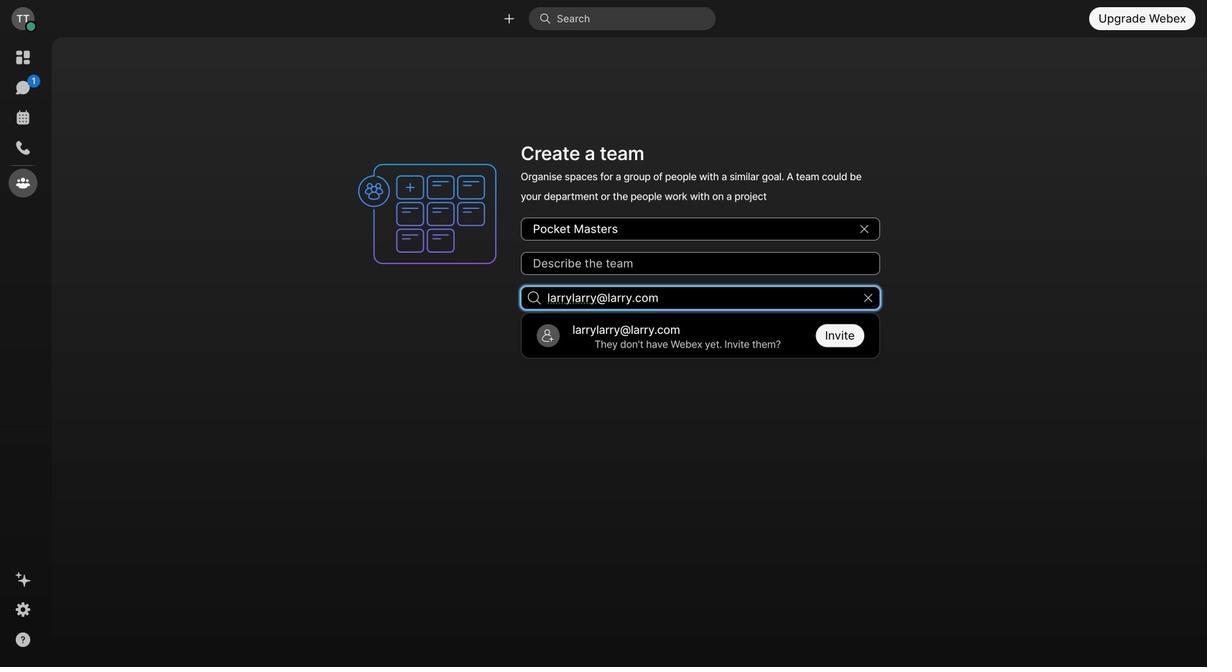 Task type: locate. For each thing, give the bounding box(es) containing it.
Add people by name or email text field
[[521, 287, 880, 310]]

search_18 image
[[528, 292, 541, 305]]

webex tab list
[[9, 43, 40, 198]]

list item
[[525, 317, 876, 355]]

navigation
[[0, 37, 46, 668]]

Name the team (required) text field
[[521, 218, 880, 241]]



Task type: describe. For each thing, give the bounding box(es) containing it.
Describe the team text field
[[521, 252, 880, 275]]

create a team image
[[351, 138, 512, 290]]



Task type: vqa. For each thing, say whether or not it's contained in the screenshot.
Off radio
no



